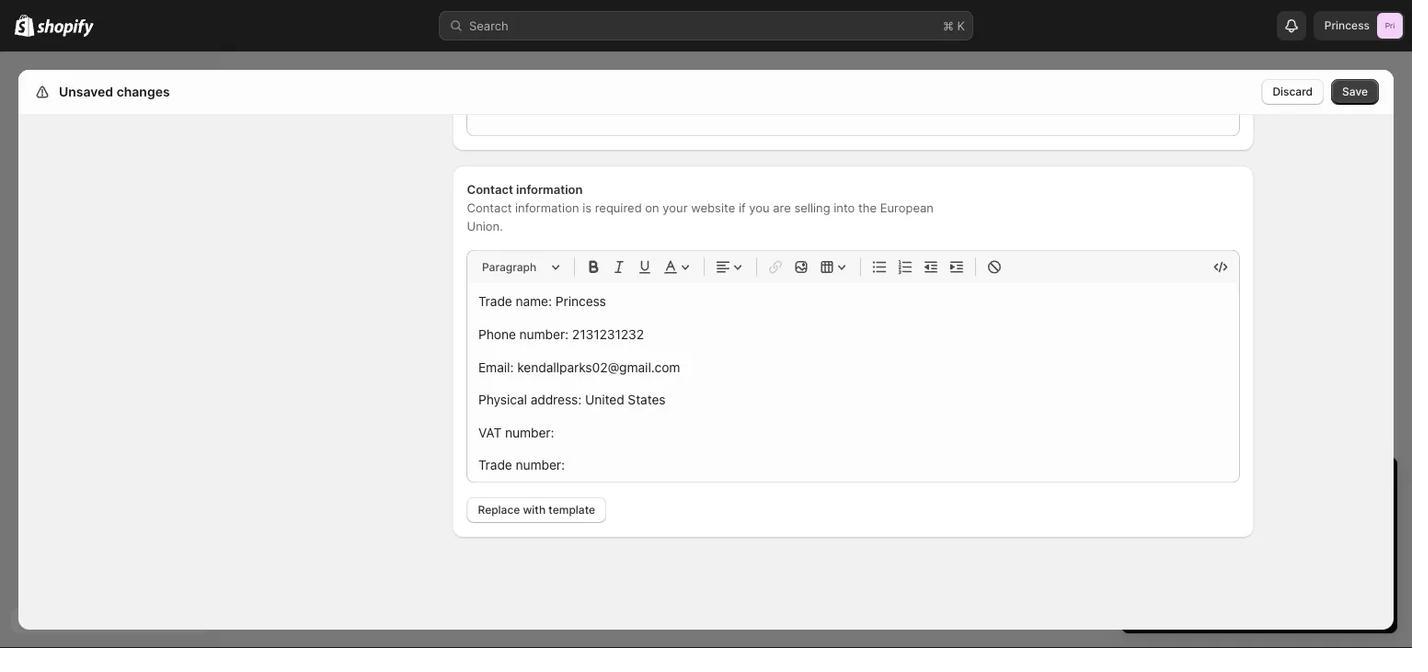 Task type: describe. For each thing, give the bounding box(es) containing it.
1 day left in your trial button
[[1121, 457, 1397, 496]]

required
[[595, 201, 642, 215]]

switch
[[1140, 507, 1178, 521]]

template
[[549, 504, 595, 517]]

discard button
[[1262, 79, 1324, 105]]

$1/month
[[1256, 525, 1309, 540]]

get:
[[1286, 507, 1307, 521]]

is
[[582, 201, 592, 215]]

first
[[1154, 525, 1177, 540]]

discard
[[1273, 85, 1313, 98]]

settings dialog
[[18, 0, 1394, 645]]

a
[[1196, 507, 1203, 521]]

left
[[1190, 473, 1219, 496]]

months
[[1191, 525, 1233, 540]]

and
[[1261, 507, 1282, 521]]

paragraph button
[[475, 256, 567, 278]]

princess image
[[1377, 13, 1403, 39]]

1 contact from the top
[[467, 182, 513, 196]]

2 contact from the top
[[467, 201, 512, 215]]

day
[[1153, 473, 1185, 496]]

⌘
[[943, 18, 954, 33]]

1 day left in your trial
[[1140, 473, 1320, 496]]

credit
[[1237, 544, 1270, 558]]

princess
[[1324, 19, 1370, 32]]

contact information contact information is required on your website if you are selling into the european union.
[[467, 182, 934, 233]]

website
[[691, 201, 735, 215]]

selling
[[794, 201, 830, 215]]



Task type: vqa. For each thing, say whether or not it's contained in the screenshot.
"ends"
no



Task type: locate. For each thing, give the bounding box(es) containing it.
switch to a paid plan and get: first 3 months for $1/month $50 app store credit
[[1140, 507, 1309, 558]]

if
[[739, 201, 746, 215]]

to
[[1181, 507, 1193, 521]]

paragraph
[[482, 260, 537, 274]]

into
[[834, 201, 855, 215]]

⌘ k
[[943, 18, 965, 33]]

0 vertical spatial information
[[516, 182, 583, 196]]

paid
[[1206, 507, 1230, 521]]

your up "and"
[[1244, 473, 1283, 496]]

replace with template
[[478, 504, 595, 517]]

in
[[1224, 473, 1239, 496]]

european
[[880, 201, 934, 215]]

information left the 'is'
[[515, 201, 579, 215]]

your
[[663, 201, 688, 215], [1244, 473, 1283, 496]]

your right on at the top of the page
[[663, 201, 688, 215]]

3
[[1180, 525, 1188, 540]]

your inside 'contact information contact information is required on your website if you are selling into the european union.'
[[663, 201, 688, 215]]

dialog
[[1401, 70, 1412, 630]]

on
[[645, 201, 659, 215]]

1 vertical spatial your
[[1244, 473, 1283, 496]]

1 horizontal spatial your
[[1244, 473, 1283, 496]]

$50
[[1154, 544, 1177, 558]]

plan
[[1234, 507, 1258, 521]]

information up the 'is'
[[516, 182, 583, 196]]

unsaved
[[59, 84, 113, 100]]

save button
[[1331, 79, 1379, 105]]

save
[[1342, 85, 1368, 98]]

contact
[[467, 182, 513, 196], [467, 201, 512, 215]]

1
[[1140, 473, 1148, 496]]

app
[[1180, 544, 1202, 558]]

0 horizontal spatial shopify image
[[15, 14, 34, 37]]

search
[[469, 18, 508, 33]]

are
[[773, 201, 791, 215]]

with
[[523, 504, 546, 517]]

k
[[957, 18, 965, 33]]

0 horizontal spatial your
[[663, 201, 688, 215]]

replace
[[478, 504, 520, 517]]

1 vertical spatial information
[[515, 201, 579, 215]]

1 horizontal spatial shopify image
[[37, 19, 94, 37]]

information
[[516, 182, 583, 196], [515, 201, 579, 215]]

trial
[[1288, 473, 1320, 496]]

1 vertical spatial contact
[[467, 201, 512, 215]]

the
[[858, 201, 877, 215]]

for
[[1237, 525, 1252, 540]]

changes
[[117, 84, 170, 100]]

union.
[[467, 219, 503, 233]]

settings
[[55, 84, 107, 100]]

0 vertical spatial your
[[663, 201, 688, 215]]

unsaved changes
[[59, 84, 170, 100]]

replace with template button
[[467, 498, 606, 523]]

store
[[1205, 544, 1234, 558]]

shopify image
[[15, 14, 34, 37], [37, 19, 94, 37]]

0 vertical spatial contact
[[467, 182, 513, 196]]

you
[[749, 201, 770, 215]]

your inside dropdown button
[[1244, 473, 1283, 496]]



